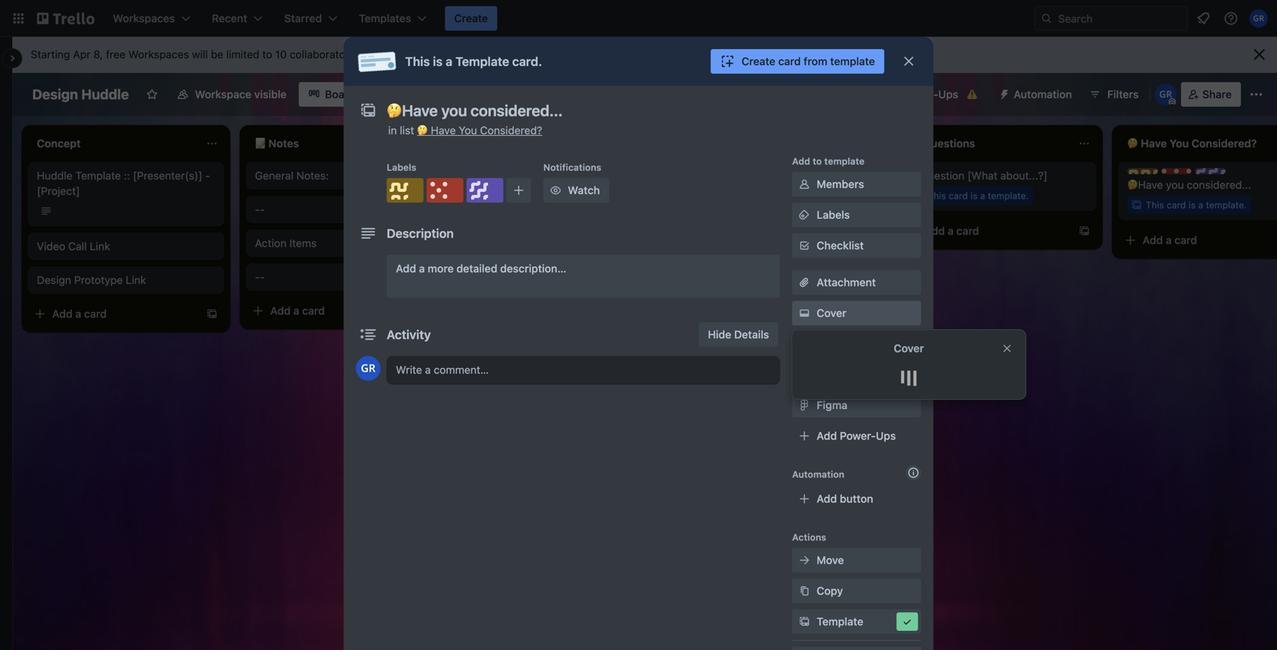 Task type: vqa. For each thing, say whether or not it's contained in the screenshot.
Upgrade
no



Task type: locate. For each thing, give the bounding box(es) containing it.
template
[[456, 54, 510, 69], [75, 169, 121, 182], [817, 616, 864, 629]]

sm image inside labels "link"
[[797, 207, 813, 223]]

0 vertical spatial more
[[392, 48, 417, 61]]

0 horizontal spatial link
[[90, 240, 110, 253]]

0 vertical spatial -- link
[[255, 202, 433, 217]]

link for video call link
[[90, 240, 110, 253]]

this card is a template. down '🙋question [what about...?]' on the top right of the page
[[928, 191, 1029, 201]]

-- for 2nd -- link
[[255, 271, 265, 284]]

template. down considered...
[[1207, 200, 1248, 211]]

0 vertical spatial create
[[454, 12, 488, 25]]

0 vertical spatial template
[[831, 55, 876, 68]]

color: purple, title: none image
[[467, 178, 504, 203]]

sm image for figma
[[797, 398, 813, 413]]

0 vertical spatial automation
[[1014, 88, 1073, 101]]

0 horizontal spatial color: yellow, title: none image
[[387, 178, 424, 203]]

sm image inside move link
[[797, 553, 813, 569]]

1 vertical spatial color: yellow, title: none image
[[387, 178, 424, 203]]

sm image inside members link
[[797, 177, 813, 192]]

to
[[263, 48, 272, 61], [813, 156, 822, 167]]

[presenter(s)]
[[133, 169, 202, 182]]

general notes: link
[[255, 168, 433, 184]]

automation
[[1014, 88, 1073, 101], [793, 470, 845, 480]]

sm image left copy
[[797, 584, 813, 599]]

1 horizontal spatial huddle
[[81, 86, 129, 103]]

filters
[[1108, 88, 1139, 101]]

sm image left figma
[[797, 398, 813, 413]]

1 horizontal spatial this card is a template.
[[928, 191, 1029, 201]]

hide
[[708, 329, 732, 341]]

0 horizontal spatial cover
[[817, 307, 847, 320]]

labels
[[387, 162, 417, 173], [817, 209, 850, 221]]

1 vertical spatial template
[[75, 169, 121, 182]]

link inside video call link link
[[90, 240, 110, 253]]

to left 10
[[263, 48, 272, 61]]

0 horizontal spatial power-ups
[[793, 377, 843, 388]]

[i
[[526, 169, 533, 182]]

sm image
[[993, 82, 1014, 104], [797, 177, 813, 192], [548, 183, 564, 198], [797, 306, 813, 321], [797, 398, 813, 413], [797, 584, 813, 599]]

a down create button
[[446, 54, 453, 69]]

design down 'video'
[[37, 274, 71, 287]]

0 vertical spatial ups
[[939, 88, 959, 101]]

0 horizontal spatial template
[[75, 169, 121, 182]]

a
[[446, 54, 453, 69], [763, 191, 768, 201], [981, 191, 986, 201], [1199, 200, 1204, 211], [948, 225, 954, 237], [1167, 234, 1173, 247], [419, 262, 425, 275], [294, 305, 300, 317], [75, 308, 81, 320]]

ups
[[939, 88, 959, 101], [825, 377, 843, 388], [876, 430, 896, 443]]

will
[[192, 48, 208, 61]]

visible
[[254, 88, 287, 101]]

1 horizontal spatial power-ups
[[903, 88, 959, 101]]

liked...]
[[565, 169, 601, 182]]

more right learn
[[392, 48, 417, 61]]

2 -- from the top
[[255, 271, 265, 284]]

🤔have you considered...
[[1128, 179, 1252, 191]]

template inside button
[[817, 616, 864, 629]]

automation left filters button
[[1014, 88, 1073, 101]]

1 vertical spatial greg robinson (gregrobinson96) image
[[1156, 84, 1177, 105]]

design for design prototype link
[[37, 274, 71, 287]]

greg robinson (gregrobinson96) image inside primary element
[[1250, 9, 1269, 28]]

sm image inside copy link
[[797, 584, 813, 599]]

sure
[[790, 169, 812, 182]]

cover down the attachment
[[817, 307, 847, 320]]

0 vertical spatial color: yellow, title: none image
[[1128, 168, 1159, 174]]

1 horizontal spatial create
[[742, 55, 776, 68]]

card
[[779, 55, 801, 68], [731, 191, 750, 201], [949, 191, 969, 201], [1167, 200, 1187, 211], [957, 225, 980, 237], [1175, 234, 1198, 247], [302, 305, 325, 317], [84, 308, 107, 320]]

greg robinson (gregrobinson96) image
[[356, 357, 381, 381]]

1 vertical spatial power-
[[793, 377, 825, 388]]

sm image down attachment button
[[797, 306, 813, 321]]

labels down list
[[387, 162, 417, 173]]

create up collaborator
[[454, 12, 488, 25]]

2 horizontal spatial template.
[[1207, 200, 1248, 211]]

automation up add button
[[793, 470, 845, 480]]

labels up checklist
[[817, 209, 850, 221]]

-
[[205, 169, 210, 182], [255, 203, 260, 216], [260, 203, 265, 216], [255, 271, 260, 284], [260, 271, 265, 284]]

share
[[1203, 88, 1233, 101]]

2 horizontal spatial create from template… image
[[1079, 225, 1091, 237]]

template. down 🙋question [what about...?] link
[[989, 191, 1029, 201]]

notes:
[[297, 169, 329, 182]]

Board name text field
[[25, 82, 137, 107]]

add a card down 🙋question
[[925, 225, 980, 237]]

really
[[535, 169, 562, 182]]

2 horizontal spatial ups
[[939, 88, 959, 101]]

2 vertical spatial template
[[817, 616, 864, 629]]

detailed
[[457, 262, 498, 275]]

👎negative
[[692, 169, 746, 182]]

None text field
[[379, 97, 886, 124]]

sm image inside cover link
[[797, 306, 813, 321]]

workspaces
[[128, 48, 189, 61]]

is down 🤔have you considered...
[[1189, 200, 1196, 211]]

0 horizontal spatial automation
[[793, 470, 845, 480]]

description
[[387, 226, 454, 241]]

attachment
[[817, 276, 876, 289]]

link right call
[[90, 240, 110, 253]]

0 vertical spatial to
[[263, 48, 272, 61]]

design
[[32, 86, 78, 103], [37, 274, 71, 287]]

cover inside cover link
[[817, 307, 847, 320]]

add a card button down [what
[[901, 219, 1070, 244]]

color: yellow, title: none image left color: red, title: none image
[[387, 178, 424, 203]]

sm image right not
[[797, 177, 813, 192]]

-- down action at the top
[[255, 271, 265, 284]]

greg robinson (gregrobinson96) image right open information menu icon
[[1250, 9, 1269, 28]]

card inside button
[[779, 55, 801, 68]]

0 horizontal spatial more
[[392, 48, 417, 61]]

1 horizontal spatial template.
[[989, 191, 1029, 201]]

power-ups
[[903, 88, 959, 101], [793, 377, 843, 388]]

create for create
[[454, 12, 488, 25]]

0 horizontal spatial labels
[[387, 162, 417, 173]]

sm image
[[797, 207, 813, 223], [797, 553, 813, 569], [797, 615, 813, 630], [900, 615, 916, 630]]

create left the 'from'
[[742, 55, 776, 68]]

members
[[817, 178, 865, 191]]

filters button
[[1085, 82, 1144, 107]]

🤔have
[[1128, 179, 1164, 191]]

8,
[[93, 48, 103, 61]]

0 vertical spatial cover
[[817, 307, 847, 320]]

-- link up action items link
[[255, 202, 433, 217]]

1 horizontal spatial automation
[[1014, 88, 1073, 101]]

huddle down 8,
[[81, 86, 129, 103]]

2 -- link from the top
[[255, 270, 433, 285]]

1 vertical spatial automation
[[793, 470, 845, 480]]

2 horizontal spatial this card is a template.
[[1147, 200, 1248, 211]]

share button
[[1182, 82, 1242, 107]]

a down 🙋question
[[948, 225, 954, 237]]

attachment button
[[793, 270, 922, 295]]

in
[[388, 124, 397, 137]]

limited
[[226, 48, 260, 61]]

this card is a template.
[[710, 191, 811, 201], [928, 191, 1029, 201], [1147, 200, 1248, 211]]

huddle up '[project]'
[[37, 169, 73, 182]]

cover down cover link
[[894, 342, 925, 355]]

board link
[[299, 82, 364, 107]]

a down description
[[419, 262, 425, 275]]

1 vertical spatial -- link
[[255, 270, 433, 285]]

design inside board name text box
[[32, 86, 78, 103]]

move link
[[793, 549, 922, 573]]

huddle template :: [presenter(s)] - [project]
[[37, 169, 210, 197]]

-- up action at the top
[[255, 203, 265, 216]]

general
[[255, 169, 294, 182]]

🙋question [what about...?]
[[910, 169, 1048, 182]]

starting
[[31, 48, 70, 61]]

template left ::
[[75, 169, 121, 182]]

add a card down design prototype link
[[52, 308, 107, 320]]

1 vertical spatial huddle
[[37, 169, 73, 182]]

cover
[[817, 307, 847, 320], [894, 342, 925, 355]]

0 horizontal spatial power-
[[793, 377, 825, 388]]

button
[[840, 493, 874, 506]]

sm image for labels
[[797, 207, 813, 223]]

description…
[[501, 262, 567, 275]]

👍positive [i really liked...] link
[[473, 168, 652, 184]]

0 horizontal spatial create
[[454, 12, 488, 25]]

this card is a template. down [i'm
[[710, 191, 811, 201]]

0 vertical spatial design
[[32, 86, 78, 103]]

this down 🙋question
[[928, 191, 947, 201]]

add a card button down action items link
[[246, 299, 415, 324]]

1 horizontal spatial to
[[813, 156, 822, 167]]

more left detailed
[[428, 262, 454, 275]]

a down [what
[[981, 191, 986, 201]]

list
[[400, 124, 414, 137]]

create for create card from template
[[742, 55, 776, 68]]

1 horizontal spatial color: yellow, title: none image
[[1128, 168, 1159, 174]]

create inside primary element
[[454, 12, 488, 25]]

1 vertical spatial template
[[825, 156, 865, 167]]

0 vertical spatial power-
[[903, 88, 939, 101]]

sm image inside watch button
[[548, 183, 564, 198]]

collaborators.
[[290, 48, 358, 61]]

-- link down action items link
[[255, 270, 433, 285]]

this right learn
[[405, 54, 430, 69]]

link inside design prototype link link
[[126, 274, 146, 287]]

1 horizontal spatial create from template… image
[[861, 225, 873, 237]]

0 horizontal spatial huddle
[[37, 169, 73, 182]]

notifications
[[544, 162, 602, 173]]

have
[[431, 124, 456, 137]]

template right the 'from'
[[831, 55, 876, 68]]

0 vertical spatial greg robinson (gregrobinson96) image
[[1250, 9, 1269, 28]]

link down video call link link
[[126, 274, 146, 287]]

0 vertical spatial power-ups
[[903, 88, 959, 101]]

design for design huddle
[[32, 86, 78, 103]]

1 -- link from the top
[[255, 202, 433, 217]]

this down 👎negative
[[710, 191, 728, 201]]

0 horizontal spatial ups
[[825, 377, 843, 388]]

1 vertical spatial cover
[[894, 342, 925, 355]]

a down design prototype link
[[75, 308, 81, 320]]

add left the button
[[817, 493, 838, 506]]

sm image for watch
[[548, 183, 564, 198]]

add a card down you
[[1143, 234, 1198, 247]]

sm image for template
[[797, 615, 813, 630]]

add down 🙋question
[[925, 225, 945, 237]]

template. down 👎negative [i'm not sure about...] link
[[770, 191, 811, 201]]

-- for 1st -- link
[[255, 203, 265, 216]]

0 vertical spatial --
[[255, 203, 265, 216]]

0 notifications image
[[1195, 9, 1213, 28]]

1 horizontal spatial template
[[456, 54, 510, 69]]

greg robinson (gregrobinson96) image right filters
[[1156, 84, 1177, 105]]

1 vertical spatial create
[[742, 55, 776, 68]]

👎negative [i'm not sure about...] link
[[692, 168, 870, 184]]

greg robinson (gregrobinson96) image
[[1250, 9, 1269, 28], [1156, 84, 1177, 105]]

0 vertical spatial labels
[[387, 162, 417, 173]]

0 vertical spatial huddle
[[81, 86, 129, 103]]

1 vertical spatial more
[[428, 262, 454, 275]]

add a card
[[925, 225, 980, 237], [1143, 234, 1198, 247], [270, 305, 325, 317], [52, 308, 107, 320]]

this card is a template. down 🤔have you considered... link on the right
[[1147, 200, 1248, 211]]

color: yellow, title: none image
[[1128, 168, 1159, 174], [387, 178, 424, 203]]

to up about...]
[[813, 156, 822, 167]]

2 horizontal spatial template
[[817, 616, 864, 629]]

add a card button down design prototype link link
[[28, 302, 197, 327]]

sm image for members
[[797, 177, 813, 192]]

1 horizontal spatial link
[[126, 274, 146, 287]]

color: red, title: none image
[[1162, 168, 1193, 174]]

0 vertical spatial template
[[456, 54, 510, 69]]

card.
[[513, 54, 543, 69]]

color: yellow, title: none image up 🤔have
[[1128, 168, 1159, 174]]

is
[[433, 54, 443, 69], [753, 191, 760, 201], [971, 191, 978, 201], [1189, 200, 1196, 211]]

1 vertical spatial to
[[813, 156, 822, 167]]

template down create button
[[456, 54, 510, 69]]

color: purple, title: none image
[[1196, 168, 1226, 174]]

sm image for automation
[[993, 82, 1014, 104]]

1 horizontal spatial ups
[[876, 430, 896, 443]]

template up about...]
[[825, 156, 865, 167]]

huddle template :: [presenter(s)] - [project] link
[[37, 168, 215, 199]]

template down copy
[[817, 616, 864, 629]]

create from template… image
[[861, 225, 873, 237], [1079, 225, 1091, 237], [206, 308, 218, 320]]

1 horizontal spatial power-
[[840, 430, 876, 443]]

👍positive [i really liked...]
[[473, 169, 601, 182]]

design down 'starting'
[[32, 86, 78, 103]]

this down 🤔have
[[1147, 200, 1165, 211]]

1 horizontal spatial cover
[[894, 342, 925, 355]]

0 vertical spatial link
[[90, 240, 110, 253]]

0 horizontal spatial greg robinson (gregrobinson96) image
[[1156, 84, 1177, 105]]

sm image inside automation button
[[993, 82, 1014, 104]]

add a more detailed description… link
[[387, 255, 780, 298]]

primary element
[[0, 0, 1278, 37]]

1 vertical spatial labels
[[817, 209, 850, 221]]

learn more about collaborator limits link
[[361, 48, 540, 61]]

10
[[275, 48, 287, 61]]

1 horizontal spatial labels
[[817, 209, 850, 221]]

2 horizontal spatial power-
[[903, 88, 939, 101]]

design prototype link link
[[37, 273, 215, 288]]

sm image down really
[[548, 183, 564, 198]]

1 -- from the top
[[255, 203, 265, 216]]

video call link link
[[37, 239, 215, 254]]

template
[[831, 55, 876, 68], [825, 156, 865, 167]]

1 vertical spatial link
[[126, 274, 146, 287]]

add down 🤔have
[[1143, 234, 1164, 247]]

1 vertical spatial design
[[37, 274, 71, 287]]

sm image right the "power-ups" "button"
[[993, 82, 1014, 104]]

0 horizontal spatial to
[[263, 48, 272, 61]]

1 vertical spatial --
[[255, 271, 265, 284]]

create
[[454, 12, 488, 25], [742, 55, 776, 68]]

1 horizontal spatial greg robinson (gregrobinson96) image
[[1250, 9, 1269, 28]]



Task type: describe. For each thing, give the bounding box(es) containing it.
in list 🤔 have you considered?
[[388, 124, 543, 137]]

items
[[290, 237, 317, 250]]

customize views image
[[372, 87, 388, 102]]

add down action items
[[270, 305, 291, 317]]

apr
[[73, 48, 91, 61]]

👍positive
[[473, 169, 523, 182]]

[i'm
[[749, 169, 768, 182]]

is left collaborator
[[433, 54, 443, 69]]

about
[[420, 48, 448, 61]]

general notes:
[[255, 169, 329, 182]]

design prototype link
[[37, 274, 146, 287]]

- inside huddle template :: [presenter(s)] - [project]
[[205, 169, 210, 182]]

details
[[735, 329, 770, 341]]

add down figma
[[817, 430, 838, 443]]

color: red, title: none image
[[427, 178, 464, 203]]

::
[[124, 169, 130, 182]]

template inside huddle template :: [presenter(s)] - [project]
[[75, 169, 121, 182]]

hide details
[[708, 329, 770, 341]]

collaborator
[[451, 48, 511, 61]]

action
[[255, 237, 287, 250]]

🤔 have you considered? link
[[417, 124, 543, 137]]

workspace visible button
[[167, 82, 296, 107]]

🤔
[[417, 124, 428, 137]]

1 horizontal spatial more
[[428, 262, 454, 275]]

labels link
[[793, 203, 922, 227]]

create card from template
[[742, 55, 876, 68]]

you
[[1167, 179, 1185, 191]]

add to template
[[793, 156, 865, 167]]

ups inside "button"
[[939, 88, 959, 101]]

move
[[817, 554, 845, 567]]

add power-ups
[[817, 430, 896, 443]]

👎negative [i'm not sure about...]
[[692, 169, 857, 182]]

[project]
[[37, 185, 80, 197]]

add a card button down 🤔have you considered... link on the right
[[1119, 228, 1278, 253]]

create button
[[445, 6, 498, 31]]

copy link
[[793, 579, 922, 604]]

design huddle
[[32, 86, 129, 103]]

1 vertical spatial power-ups
[[793, 377, 843, 388]]

about...?]
[[1001, 169, 1048, 182]]

figma
[[817, 399, 848, 412]]

a down you
[[1167, 234, 1173, 247]]

template inside button
[[831, 55, 876, 68]]

free
[[106, 48, 126, 61]]

is down [i'm
[[753, 191, 760, 201]]

add power-ups link
[[793, 424, 922, 449]]

be
[[211, 48, 224, 61]]

add button
[[817, 493, 874, 506]]

2 vertical spatial power-
[[840, 430, 876, 443]]

board
[[325, 88, 355, 101]]

huddle inside huddle template :: [presenter(s)] - [project]
[[37, 169, 73, 182]]

0 horizontal spatial this card is a template.
[[710, 191, 811, 201]]

show menu image
[[1249, 87, 1265, 102]]

🤔have you considered... link
[[1128, 178, 1278, 193]]

a down [i'm
[[763, 191, 768, 201]]

workspace visible
[[195, 88, 287, 101]]

sm image for move
[[797, 553, 813, 569]]

automation button
[[993, 82, 1082, 107]]

create card from template button
[[711, 49, 885, 74]]

video
[[37, 240, 65, 253]]

action items link
[[255, 236, 433, 251]]

labels inside "link"
[[817, 209, 850, 221]]

add down design prototype link
[[52, 308, 73, 320]]

add a card down items
[[270, 305, 325, 317]]

Write a comment text field
[[387, 357, 780, 384]]

automation inside button
[[1014, 88, 1073, 101]]

Search field
[[1054, 7, 1188, 30]]

add inside button
[[817, 493, 838, 506]]

star or unstar board image
[[146, 88, 158, 101]]

1 vertical spatial ups
[[825, 377, 843, 388]]

this is a template card.
[[405, 54, 543, 69]]

actions
[[793, 533, 827, 543]]

members link
[[793, 172, 922, 197]]

[what
[[968, 169, 998, 182]]

a down 🤔have you considered... link on the right
[[1199, 200, 1204, 211]]

open information menu image
[[1224, 11, 1239, 26]]

cover link
[[793, 301, 922, 326]]

power-ups button
[[872, 82, 990, 107]]

add down description
[[396, 262, 416, 275]]

considered...
[[1188, 179, 1252, 191]]

prototype
[[74, 274, 123, 287]]

about...]
[[815, 169, 857, 182]]

action items
[[255, 237, 317, 250]]

copy
[[817, 585, 844, 598]]

0 horizontal spatial create from template… image
[[206, 308, 218, 320]]

limits
[[514, 48, 540, 61]]

is down '🙋question [what about...?]' on the top right of the page
[[971, 191, 978, 201]]

add up sure
[[793, 156, 811, 167]]

add a more detailed description…
[[396, 262, 567, 275]]

sm image for copy
[[797, 584, 813, 599]]

🙋question
[[910, 169, 965, 182]]

starting apr 8, free workspaces will be limited to 10 collaborators. learn more about collaborator limits
[[31, 48, 540, 61]]

workspace
[[195, 88, 252, 101]]

not
[[771, 169, 787, 182]]

search image
[[1041, 12, 1054, 25]]

considered?
[[480, 124, 543, 137]]

power-ups inside "button"
[[903, 88, 959, 101]]

power- inside "button"
[[903, 88, 939, 101]]

huddle inside board name text box
[[81, 86, 129, 103]]

video call link
[[37, 240, 110, 253]]

2 vertical spatial ups
[[876, 430, 896, 443]]

hide details link
[[699, 323, 779, 347]]

0 horizontal spatial template.
[[770, 191, 811, 201]]

from
[[804, 55, 828, 68]]

🙋question [what about...?] link
[[910, 168, 1088, 184]]

checklist button
[[793, 234, 922, 258]]

add button button
[[793, 487, 922, 512]]

template button
[[793, 610, 922, 635]]

a down items
[[294, 305, 300, 317]]

learn
[[361, 48, 389, 61]]

sm image for cover
[[797, 306, 813, 321]]

link for design prototype link
[[126, 274, 146, 287]]



